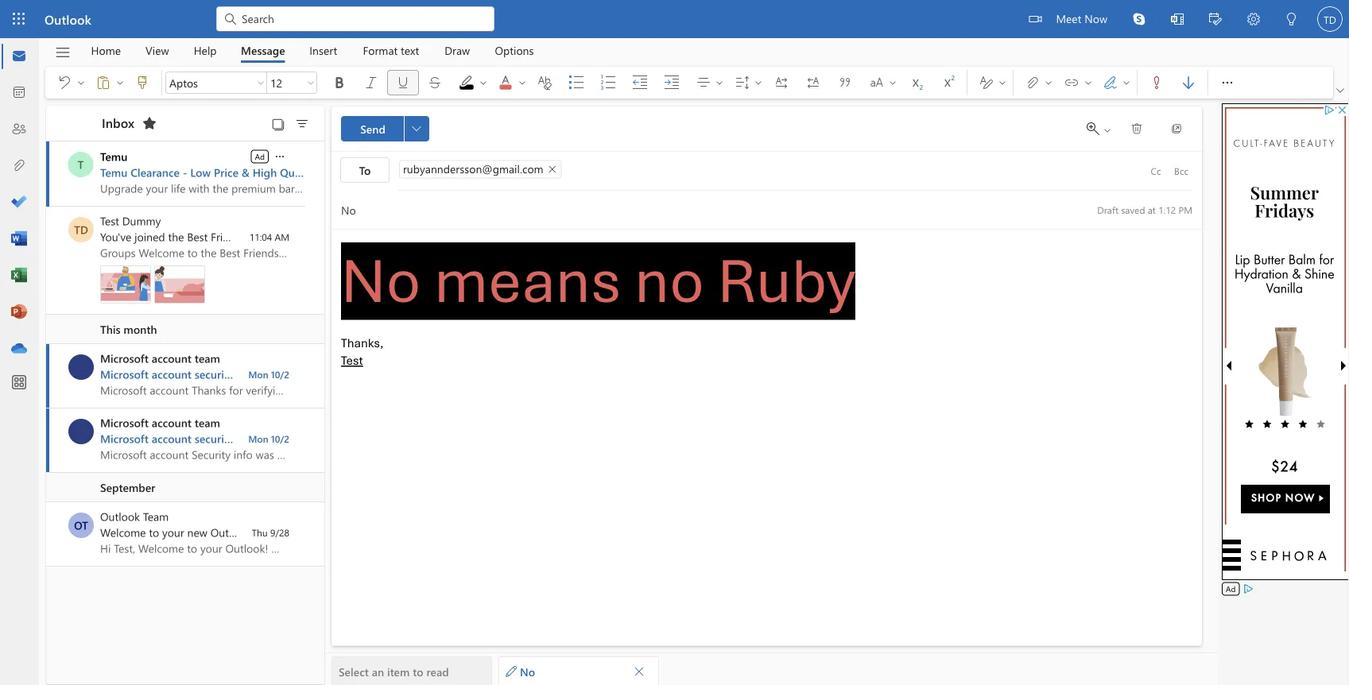 Task type: describe. For each thing, give the bounding box(es) containing it.
 
[[1087, 122, 1112, 135]]


[[142, 115, 157, 131]]

you've joined the best friends chat group
[[100, 229, 305, 244]]

 button inside include group
[[1082, 70, 1095, 95]]

mon 10/2 for was
[[248, 433, 289, 445]]

 button
[[387, 70, 419, 95]]

bcc
[[1174, 165, 1189, 177]]

 button
[[1273, 0, 1311, 40]]

this month heading
[[46, 315, 324, 344]]

test inside message list no conversations selected list box
[[100, 213, 119, 228]]

 for 
[[754, 78, 763, 87]]


[[134, 75, 150, 91]]

2 attachment thumbnail image from the left
[[154, 266, 205, 304]]

this month
[[100, 322, 157, 337]]


[[427, 75, 443, 91]]

more apps image
[[11, 375, 27, 391]]

tab list inside no means no ruby application
[[79, 38, 546, 63]]

no means no ruby application
[[0, 0, 1349, 685]]

 button right the "" on the left of page
[[114, 70, 126, 95]]

bcc button
[[1169, 158, 1194, 184]]

to inside button
[[413, 664, 424, 679]]

to inside message list no conversations selected list box
[[149, 525, 159, 540]]

 button
[[1161, 116, 1193, 142]]

 button
[[419, 70, 451, 95]]

help
[[194, 43, 217, 58]]

Search field
[[240, 10, 485, 26]]

new
[[187, 525, 207, 540]]

&
[[242, 165, 250, 180]]


[[837, 75, 853, 91]]

read
[[427, 664, 449, 679]]

 button
[[1120, 0, 1158, 38]]

mon for was
[[248, 433, 268, 445]]

 button right 
[[75, 70, 87, 95]]


[[1064, 75, 1080, 91]]


[[774, 75, 790, 91]]

security for was
[[195, 431, 234, 446]]

1:12
[[1159, 203, 1176, 216]]

 button
[[87, 70, 114, 95]]

td image
[[1318, 6, 1343, 32]]

 button inside reading pane main content
[[404, 116, 429, 142]]

 for 
[[1122, 78, 1131, 87]]

inbox 
[[102, 114, 157, 131]]

temu image
[[68, 152, 93, 177]]

calendar image
[[11, 85, 27, 101]]

test dummy
[[100, 213, 161, 228]]

now
[[1085, 11, 1108, 25]]

chat
[[249, 229, 272, 244]]

Message body, press Alt+F10 to exit text field
[[341, 243, 1193, 464]]

high
[[253, 165, 277, 180]]

 for 
[[115, 78, 125, 87]]

 for  popup button
[[1220, 75, 1236, 91]]

 button
[[273, 148, 287, 164]]

outlook team image
[[68, 513, 94, 538]]


[[1209, 13, 1222, 25]]

 for 
[[1084, 78, 1093, 87]]


[[1029, 13, 1042, 25]]

 button inside basic text group
[[516, 70, 529, 95]]

no
[[634, 243, 705, 320]]

Font text field
[[166, 73, 254, 92]]

ad inside message list no conversations selected list box
[[255, 151, 265, 162]]

10/2 for was
[[271, 433, 289, 445]]

 button
[[628, 660, 650, 683]]

 button
[[1197, 0, 1235, 40]]

t
[[78, 157, 84, 172]]


[[869, 75, 885, 91]]

Select a conversation checkbox
[[68, 419, 100, 444]]

an
[[372, 664, 384, 679]]

1 horizontal spatial ad
[[1226, 584, 1236, 594]]

ruby
[[718, 243, 856, 320]]

td
[[74, 222, 88, 237]]

2 microsoft from the top
[[100, 367, 149, 382]]


[[332, 75, 347, 91]]

temu for temu
[[100, 149, 128, 164]]

powerpoint image
[[11, 305, 27, 320]]

 left font color icon
[[479, 78, 488, 87]]

clearance
[[131, 165, 180, 180]]


[[537, 75, 553, 91]]

thu
[[252, 526, 268, 539]]

format text button
[[351, 38, 431, 63]]


[[54, 44, 71, 61]]


[[271, 117, 285, 132]]

subscript image
[[908, 75, 940, 91]]

test inside thanks, test
[[341, 353, 363, 369]]

microsoft account security info verification
[[100, 367, 316, 382]]

security for verification
[[195, 367, 234, 382]]

11:04 am
[[249, 231, 289, 243]]

 
[[979, 75, 1007, 91]]

friends
[[211, 229, 246, 244]]

left-rail-appbar navigation
[[3, 38, 35, 367]]

 button down options button
[[490, 67, 530, 99]]

was
[[260, 431, 279, 446]]

superscript image
[[940, 75, 972, 91]]

set your advertising preferences image
[[1242, 583, 1255, 596]]

mail image
[[11, 49, 27, 64]]

 
[[95, 75, 125, 91]]

Font size text field
[[267, 73, 304, 92]]

draft
[[1097, 203, 1119, 216]]

font color image
[[498, 75, 530, 91]]

message list section
[[46, 102, 324, 685]]

 
[[1025, 75, 1054, 91]]


[[1087, 122, 1100, 135]]

the
[[168, 229, 184, 244]]

draw
[[445, 43, 470, 58]]

thanks, test
[[341, 336, 384, 369]]

-
[[183, 165, 187, 180]]

help button
[[182, 38, 229, 63]]

at
[[1148, 203, 1156, 216]]

excel image
[[11, 268, 27, 284]]

include group
[[1017, 67, 1134, 99]]

 button
[[1121, 116, 1153, 142]]

options
[[495, 43, 534, 58]]

files image
[[11, 158, 27, 174]]

rubyanndersson@gmail.com
[[403, 161, 544, 176]]

 for  dropdown button
[[274, 150, 286, 163]]

Select a conversation checkbox
[[68, 355, 100, 380]]

info for verification
[[237, 367, 257, 382]]

decrease indent image
[[632, 75, 664, 91]]

outlook banner
[[0, 0, 1349, 40]]


[[363, 75, 379, 91]]


[[1171, 13, 1184, 25]]


[[1131, 122, 1143, 135]]

microsoft account team for microsoft account security info verification
[[100, 351, 220, 366]]

mt for microsoft account security info was added
[[73, 424, 89, 439]]

numbering image
[[600, 75, 632, 91]]

cc
[[1151, 165, 1161, 177]]



Task type: locate. For each thing, give the bounding box(es) containing it.
0 horizontal spatial outlook
[[45, 10, 91, 27]]

 right 
[[715, 78, 724, 87]]

1 vertical spatial  button
[[404, 116, 429, 142]]

 inside ' '
[[754, 78, 763, 87]]

1 team from the top
[[195, 351, 220, 366]]

attachment thumbnail image
[[100, 266, 151, 304], [154, 266, 205, 304]]

2 mon 10/2 from the top
[[248, 433, 289, 445]]


[[223, 11, 239, 27]]

onedrive image
[[11, 341, 27, 357]]

0 vertical spatial 
[[1220, 75, 1236, 91]]

0 vertical spatial temu
[[100, 149, 128, 164]]

1 horizontal spatial attachment thumbnail image
[[154, 266, 205, 304]]

 right 
[[1044, 78, 1054, 87]]

increase indent image
[[664, 75, 696, 91]]

security down this month "heading"
[[195, 367, 234, 382]]

 inside  
[[888, 78, 898, 87]]

 button
[[355, 70, 387, 95]]

rubyanndersson@gmail.com button
[[399, 160, 562, 179]]

0 vertical spatial mon
[[248, 368, 268, 381]]

basic text group
[[165, 67, 972, 99]]

team up microsoft account security info was added
[[195, 415, 220, 430]]

0 horizontal spatial no
[[341, 243, 421, 320]]

 for 
[[998, 78, 1007, 87]]

0 vertical spatial to
[[149, 525, 159, 540]]

 button down td image
[[1333, 83, 1348, 99]]

mon 10/2 down verification at the left bottom of the page
[[248, 433, 289, 445]]

1 horizontal spatial no
[[520, 664, 535, 679]]

0 horizontal spatial test
[[100, 213, 119, 228]]

 right the  on the top
[[1220, 75, 1236, 91]]

mon 10/2 for verification
[[248, 368, 289, 381]]

0 horizontal spatial to
[[149, 525, 159, 540]]

1 info from the top
[[237, 367, 257, 382]]

 for 
[[1044, 78, 1054, 87]]

send button
[[341, 116, 405, 142]]


[[805, 75, 821, 91]]

microsoft account team down month
[[100, 351, 220, 366]]

1 microsoft from the top
[[100, 351, 149, 366]]

outlook team
[[100, 509, 169, 524]]

to do image
[[11, 195, 27, 211]]

1 vertical spatial mon
[[248, 433, 268, 445]]

 
[[735, 75, 763, 91]]

item
[[387, 664, 410, 679]]

 inside  dropdown button
[[274, 150, 286, 163]]

test dummy image
[[68, 217, 94, 243]]

select an item to read button
[[332, 657, 492, 685]]

2 team from the top
[[195, 415, 220, 430]]

0 horizontal spatial 
[[412, 124, 421, 134]]

0 vertical spatial  button
[[1333, 83, 1348, 99]]

11:04
[[249, 231, 272, 243]]

to button
[[340, 157, 390, 183]]

 button
[[324, 70, 355, 95]]

you've
[[100, 229, 131, 244]]

mt inside select a conversation checkbox
[[73, 424, 89, 439]]

0 vertical spatial team
[[195, 351, 220, 366]]

bullets image
[[569, 75, 600, 91]]

microsoft account team image for microsoft account security info verification
[[68, 355, 94, 380]]

1 vertical spatial 
[[274, 150, 286, 163]]


[[1337, 87, 1345, 95], [412, 124, 421, 134]]

To text field
[[398, 160, 1143, 182]]

microsoft account team image right more apps icon
[[68, 355, 94, 380]]

info left verification at the left bottom of the page
[[237, 367, 257, 382]]

 for 
[[888, 78, 898, 87]]

options button
[[483, 38, 546, 63]]

mt for microsoft account security info verification
[[73, 360, 89, 375]]

 button for font text box
[[254, 72, 267, 94]]

0 vertical spatial microsoft account team image
[[68, 355, 94, 380]]

1 horizontal spatial 
[[1220, 75, 1236, 91]]

 right 'send' button
[[412, 124, 421, 134]]

mon left added
[[248, 433, 268, 445]]

attachment thumbnail image up this month "heading"
[[154, 266, 205, 304]]

 for 
[[1103, 126, 1112, 135]]


[[1170, 122, 1183, 135]]

2 info from the top
[[237, 431, 257, 446]]

2 microsoft account team from the top
[[100, 415, 220, 430]]

 inside  
[[76, 78, 86, 87]]

 button right 
[[1082, 70, 1095, 95]]

 button down message button at left top
[[254, 72, 267, 94]]

mon up was on the bottom of the page
[[248, 368, 268, 381]]

clipboard group
[[49, 67, 158, 99]]

 button
[[289, 112, 315, 134]]

0 horizontal spatial ad
[[255, 151, 265, 162]]

outlook inside message list no conversations selected list box
[[100, 509, 140, 524]]

Select a conversation checkbox
[[68, 513, 100, 538]]

security left was on the bottom of the page
[[195, 431, 234, 446]]

tab list
[[79, 38, 546, 63]]

low
[[190, 165, 211, 180]]

1 horizontal spatial 
[[1337, 87, 1345, 95]]

 
[[1064, 75, 1093, 91]]

 button
[[1333, 83, 1348, 99], [404, 116, 429, 142]]

 button for font size "text box"
[[305, 72, 317, 94]]

temu right temu icon
[[100, 165, 128, 180]]

 inside  
[[1084, 78, 1093, 87]]

to down team
[[149, 525, 159, 540]]

0 vertical spatial 
[[1337, 87, 1345, 95]]

text
[[401, 43, 419, 58]]

1 horizontal spatial  button
[[1333, 83, 1348, 99]]

 button
[[267, 112, 289, 134]]

 button
[[1158, 0, 1197, 40]]

to left read
[[413, 664, 424, 679]]


[[56, 75, 72, 91]]

outlook for outlook
[[45, 10, 91, 27]]

1 temu from the top
[[100, 149, 128, 164]]

9/28
[[270, 526, 289, 539]]

draft saved at 1:12 pm
[[1097, 203, 1193, 216]]

0 vertical spatial security
[[195, 367, 234, 382]]

welcome to your new outlook.com account
[[100, 525, 316, 540]]

 inside  
[[715, 78, 724, 87]]

thu 9/28
[[252, 526, 289, 539]]

1 vertical spatial to
[[413, 664, 424, 679]]

 button
[[829, 70, 861, 95]]

1 vertical spatial mon 10/2
[[248, 433, 289, 445]]

 button
[[1212, 67, 1244, 99]]


[[1133, 13, 1146, 25]]

 for 
[[76, 78, 86, 87]]

1 security from the top
[[195, 367, 234, 382]]

 inside the " "
[[1122, 78, 1131, 87]]

draw button
[[433, 38, 482, 63]]

4 microsoft from the top
[[100, 431, 149, 446]]

1 mt from the top
[[73, 360, 89, 375]]

mon
[[248, 368, 268, 381], [248, 433, 268, 445]]

outlook link
[[45, 0, 91, 38]]

outlook inside outlook banner
[[45, 10, 91, 27]]

Select a conversation checkbox
[[68, 217, 100, 243]]

info
[[237, 367, 257, 382], [237, 431, 257, 446]]

mon for verification
[[248, 368, 268, 381]]

1 vertical spatial mt
[[73, 424, 89, 439]]

microsoft account team for microsoft account security info was added
[[100, 415, 220, 430]]


[[1149, 75, 1165, 91]]

 inside  popup button
[[1220, 75, 1236, 91]]

1 vertical spatial security
[[195, 431, 234, 446]]

10/2
[[271, 368, 289, 381], [271, 433, 289, 445]]

microsoft account team image
[[68, 355, 94, 380], [68, 419, 94, 444]]

 button
[[1235, 0, 1273, 40]]

insert
[[310, 43, 337, 58]]

 for 
[[715, 78, 724, 87]]

 inside  
[[1103, 126, 1112, 135]]

info left was on the bottom of the page
[[237, 431, 257, 446]]

team
[[195, 351, 220, 366], [195, 415, 220, 430]]

1 attachment thumbnail image from the left
[[100, 266, 151, 304]]

added
[[282, 431, 314, 446]]

0 horizontal spatial  button
[[254, 72, 267, 94]]

 button down draw button
[[451, 67, 491, 99]]

group
[[275, 229, 305, 244]]

1 vertical spatial temu
[[100, 165, 128, 180]]

message list no conversations selected list box
[[46, 142, 324, 685]]

pm
[[1179, 203, 1193, 216]]

 button
[[254, 72, 267, 94], [305, 72, 317, 94]]

1 horizontal spatial  button
[[305, 72, 317, 94]]

1 10/2 from the top
[[271, 368, 289, 381]]

message
[[241, 43, 285, 58]]

1 vertical spatial team
[[195, 415, 220, 430]]

team for was
[[195, 415, 220, 430]]

mon 10/2 up was on the bottom of the page
[[248, 368, 289, 381]]

temu right the t
[[100, 149, 128, 164]]

 inside  
[[1044, 78, 1054, 87]]

2 temu from the top
[[100, 165, 128, 180]]

0 horizontal spatial attachment thumbnail image
[[100, 266, 151, 304]]

 button
[[529, 70, 561, 95]]

 left font size "text box"
[[256, 78, 266, 87]]

0 vertical spatial no
[[341, 243, 421, 320]]


[[95, 75, 111, 91]]

attachment thumbnail image up this month
[[100, 266, 151, 304]]

 right 
[[754, 78, 763, 87]]

1 vertical spatial microsoft account team image
[[68, 419, 94, 444]]

1 mon 10/2 from the top
[[248, 368, 289, 381]]

 
[[696, 75, 724, 91]]

 right 
[[998, 78, 1007, 87]]

1 vertical spatial no
[[520, 664, 535, 679]]

ad left set your advertising preferences icon
[[1226, 584, 1236, 594]]

inbox heading
[[81, 106, 162, 141]]

september heading
[[46, 473, 324, 503]]

no right 
[[520, 664, 535, 679]]

microsoft account team image down mt option
[[68, 419, 94, 444]]

tab list containing home
[[79, 38, 546, 63]]

 right ''
[[1103, 126, 1112, 135]]

1 horizontal spatial to
[[413, 664, 424, 679]]

people image
[[11, 122, 27, 138]]

0 horizontal spatial  button
[[404, 116, 429, 142]]

message button
[[229, 38, 297, 63]]

1 vertical spatial 10/2
[[271, 433, 289, 445]]

 right 
[[1122, 78, 1131, 87]]

select
[[339, 664, 369, 679]]

 button
[[126, 70, 158, 95]]

0 vertical spatial mon 10/2
[[248, 368, 289, 381]]

10/2 up was on the bottom of the page
[[271, 368, 289, 381]]

2 mon from the top
[[248, 433, 268, 445]]

account
[[152, 351, 192, 366], [152, 367, 192, 382], [152, 415, 192, 430], [152, 431, 192, 446], [277, 525, 316, 540]]

 button left 
[[516, 70, 529, 95]]

cc button
[[1143, 158, 1169, 184]]

am
[[275, 231, 289, 243]]

1 microsoft account team image from the top
[[68, 355, 94, 380]]

0 vertical spatial microsoft account team
[[100, 351, 220, 366]]

0 vertical spatial mt
[[73, 360, 89, 375]]

1 vertical spatial microsoft account team
[[100, 415, 220, 430]]

microsoft account team image for microsoft account security info was added
[[68, 419, 94, 444]]

text highlight color image
[[459, 75, 491, 91]]

verification
[[260, 367, 316, 382]]

2 mt from the top
[[73, 424, 89, 439]]

1 vertical spatial test
[[341, 353, 363, 369]]

team up microsoft account security info verification
[[195, 351, 220, 366]]

 right the "" on the left of page
[[115, 78, 125, 87]]

 right font size "text box"
[[306, 78, 316, 87]]


[[395, 75, 411, 91]]

 down td image
[[1337, 87, 1345, 95]]

no up thanks,
[[341, 243, 421, 320]]


[[1286, 13, 1298, 25]]

1 microsoft account team from the top
[[100, 351, 220, 366]]

0 vertical spatial info
[[237, 367, 257, 382]]

to
[[359, 163, 371, 177]]

1 mon from the top
[[248, 368, 268, 381]]

 left 
[[518, 78, 527, 87]]

1 vertical spatial ad
[[1226, 584, 1236, 594]]

0 vertical spatial ad
[[255, 151, 265, 162]]

outlook up  button
[[45, 10, 91, 27]]

mon 10/2
[[248, 368, 289, 381], [248, 433, 289, 445]]

microsoft account team up microsoft account security info was added
[[100, 415, 220, 430]]

0 vertical spatial 10/2
[[271, 368, 289, 381]]


[[735, 75, 751, 91]]

1 horizontal spatial test
[[341, 353, 363, 369]]

1 vertical spatial info
[[237, 431, 257, 446]]

view button
[[134, 38, 181, 63]]

2  button from the left
[[305, 72, 317, 94]]

test up you've
[[100, 213, 119, 228]]

outlook.com
[[211, 525, 274, 540]]

10/2 down verification at the left bottom of the page
[[271, 433, 289, 445]]

 button right the send
[[404, 116, 429, 142]]

3 microsoft from the top
[[100, 415, 149, 430]]

view
[[146, 43, 169, 58]]

ad
[[255, 151, 265, 162], [1226, 584, 1236, 594]]

0 vertical spatial outlook
[[45, 10, 91, 27]]

info for was
[[237, 431, 257, 446]]

10/2 for verification
[[271, 368, 289, 381]]

temu for temu clearance - low price & high quality
[[100, 165, 128, 180]]

no inside message body, press alt+f10 to exit text box
[[341, 243, 421, 320]]

0 vertical spatial test
[[100, 213, 119, 228]]

best
[[187, 229, 208, 244]]

welcome
[[100, 525, 146, 540]]

 inside ' '
[[998, 78, 1007, 87]]

your
[[162, 525, 184, 540]]

 right 
[[888, 78, 898, 87]]

2 microsoft account team image from the top
[[68, 419, 94, 444]]

reading pane main content
[[325, 99, 1218, 685]]

 search field
[[216, 0, 495, 36]]

format
[[363, 43, 398, 58]]

ad up high
[[255, 151, 265, 162]]

 button
[[47, 39, 79, 66]]

team for verification
[[195, 351, 220, 366]]

select an item to read
[[339, 664, 449, 679]]

 inside ' '
[[115, 78, 125, 87]]

 right 
[[76, 78, 86, 87]]

insert button
[[298, 38, 349, 63]]

2 security from the top
[[195, 431, 234, 446]]

microsoft account security info was added
[[100, 431, 314, 446]]

 up high
[[274, 150, 286, 163]]

outlook for outlook team
[[100, 509, 140, 524]]

word image
[[11, 231, 27, 247]]

mt inside option
[[73, 360, 89, 375]]

 inside reading pane main content
[[412, 124, 421, 134]]

 button left font color icon
[[477, 70, 490, 95]]

team
[[143, 509, 169, 524]]

test down thanks,
[[341, 353, 363, 369]]

month
[[124, 322, 157, 337]]

1 vertical spatial outlook
[[100, 509, 140, 524]]

meet
[[1056, 11, 1082, 25]]

0 horizontal spatial 
[[274, 150, 286, 163]]


[[634, 666, 645, 677]]

 button inside dropdown button
[[477, 70, 490, 95]]

1  button from the left
[[254, 72, 267, 94]]

 button right font size "text box"
[[305, 72, 317, 94]]

home
[[91, 43, 121, 58]]

1 vertical spatial 
[[412, 124, 421, 134]]

 right 
[[1084, 78, 1093, 87]]

2 10/2 from the top
[[271, 433, 289, 445]]

navigation pane region
[[45, 99, 215, 685]]

outlook up welcome
[[100, 509, 140, 524]]

Add a subject text field
[[332, 197, 1083, 223]]

1 horizontal spatial outlook
[[100, 509, 140, 524]]

tags group
[[1141, 67, 1205, 95]]



Task type: vqa. For each thing, say whether or not it's contained in the screenshot.
2nd mon from the top of the Message list No conversations selected list box at the left of the page
yes



